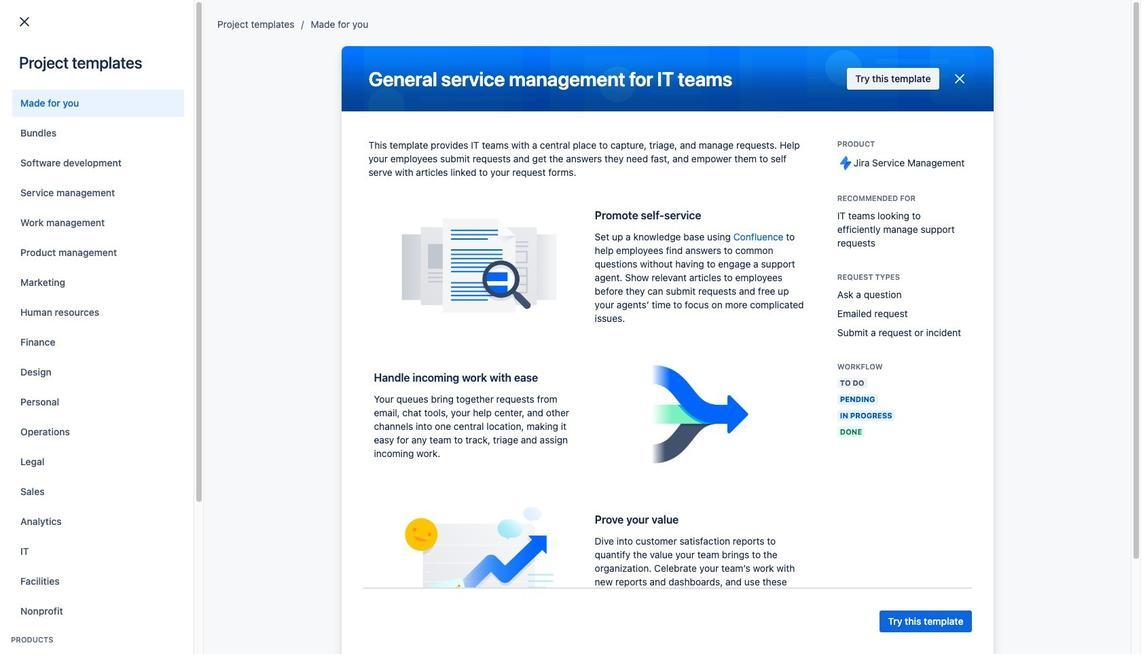 Task type: locate. For each thing, give the bounding box(es) containing it.
2 list item from the left
[[209, 0, 262, 38]]

back to projects image
[[16, 14, 33, 30]]

list
[[140, 0, 800, 38], [1021, 6, 1133, 31]]

previous image
[[30, 207, 46, 223]]

Search Projects text field
[[29, 96, 162, 115]]

1 horizontal spatial list
[[1021, 6, 1133, 31]]

list item
[[143, 0, 204, 38], [209, 0, 262, 38], [268, 0, 312, 38], [317, 0, 387, 38]]

primary element
[[8, 0, 800, 38]]

banner
[[0, 0, 1141, 38]]

close image
[[951, 71, 967, 87]]

1 list item from the left
[[143, 0, 204, 38]]

jira service management image
[[837, 155, 854, 171], [837, 155, 854, 171]]

0 horizontal spatial list
[[140, 0, 800, 38]]



Task type: describe. For each thing, give the bounding box(es) containing it.
next image
[[72, 207, 89, 223]]

star my kanban project image
[[34, 163, 50, 179]]

prove your value image
[[374, 504, 584, 622]]

Search field
[[883, 8, 1019, 30]]

3 list item from the left
[[268, 0, 312, 38]]

4 list item from the left
[[317, 0, 387, 38]]

handle incoming work with ease image
[[595, 355, 805, 473]]

promote self-service image
[[374, 206, 584, 325]]



Task type: vqa. For each thing, say whether or not it's contained in the screenshot.
the Search field
yes



